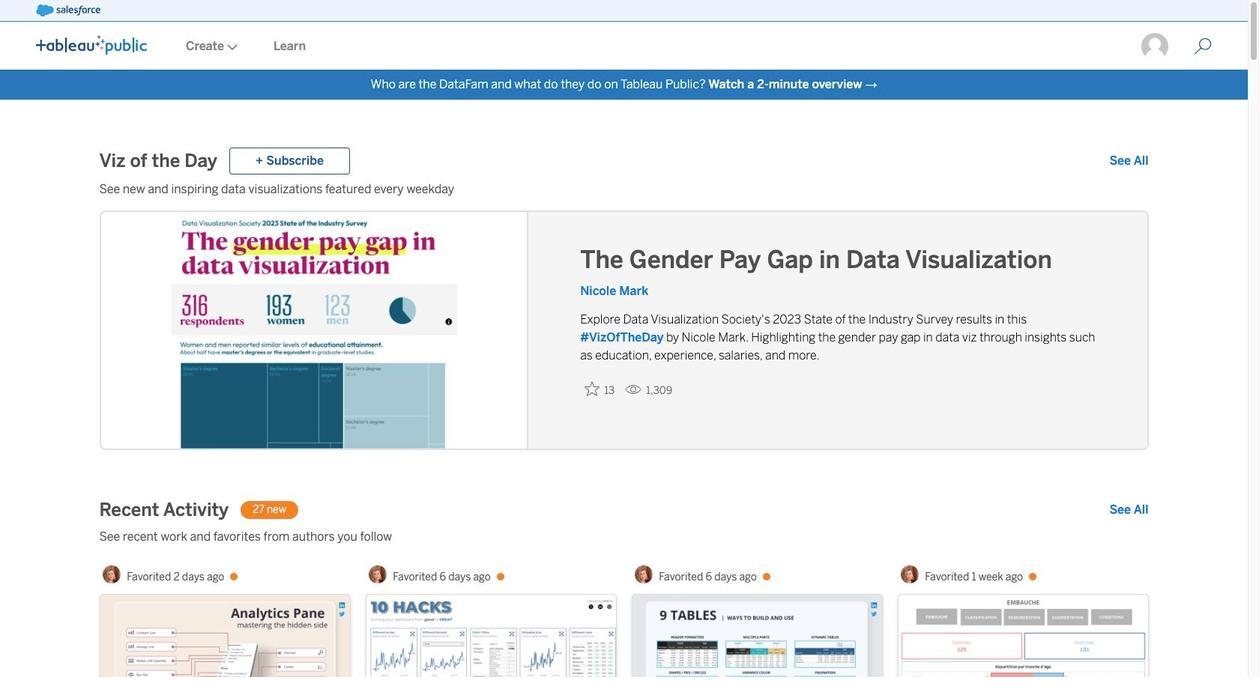 Task type: vqa. For each thing, say whether or not it's contained in the screenshot.
2nd Angela Drucioc icon from the left
yes



Task type: locate. For each thing, give the bounding box(es) containing it.
4 workbook thumbnail image from the left
[[898, 595, 1148, 678]]

workbook thumbnail image
[[100, 595, 350, 678], [366, 595, 616, 678], [632, 595, 882, 678], [898, 595, 1148, 678]]

workbook thumbnail image for second angela drucioc image
[[898, 595, 1148, 678]]

1 workbook thumbnail image from the left
[[100, 595, 350, 678]]

angela drucioc image
[[103, 566, 121, 584], [901, 566, 919, 584]]

angela drucioc image
[[369, 566, 387, 584], [635, 566, 653, 584]]

see new and inspiring data visualizations featured every weekday element
[[99, 181, 1149, 199]]

3 workbook thumbnail image from the left
[[632, 595, 882, 678]]

tara.schultz image
[[1140, 31, 1170, 61]]

2 angela drucioc image from the left
[[901, 566, 919, 584]]

0 horizontal spatial angela drucioc image
[[369, 566, 387, 584]]

see all recent activity element
[[1110, 501, 1149, 519]]

logo image
[[36, 35, 147, 55]]

1 angela drucioc image from the left
[[103, 566, 121, 584]]

recent activity heading
[[99, 498, 229, 522]]

see all viz of the day element
[[1110, 152, 1149, 170]]

1 horizontal spatial angela drucioc image
[[635, 566, 653, 584]]

0 horizontal spatial angela drucioc image
[[103, 566, 121, 584]]

tableau public viz of the day image
[[101, 212, 529, 452]]

Add Favorite button
[[580, 377, 619, 402]]

workbook thumbnail image for 2nd angela drucioc icon from left
[[632, 595, 882, 678]]

2 workbook thumbnail image from the left
[[366, 595, 616, 678]]

1 horizontal spatial angela drucioc image
[[901, 566, 919, 584]]



Task type: describe. For each thing, give the bounding box(es) containing it.
workbook thumbnail image for second angela drucioc image from the right
[[100, 595, 350, 678]]

create image
[[224, 44, 238, 50]]

add favorite image
[[585, 381, 600, 396]]

viz of the day heading
[[99, 149, 217, 173]]

salesforce logo image
[[36, 4, 100, 16]]

2 angela drucioc image from the left
[[635, 566, 653, 584]]

workbook thumbnail image for first angela drucioc icon from the left
[[366, 595, 616, 678]]

see recent work and favorites from authors you follow element
[[99, 528, 1149, 546]]

1 angela drucioc image from the left
[[369, 566, 387, 584]]

go to search image
[[1176, 37, 1230, 55]]



